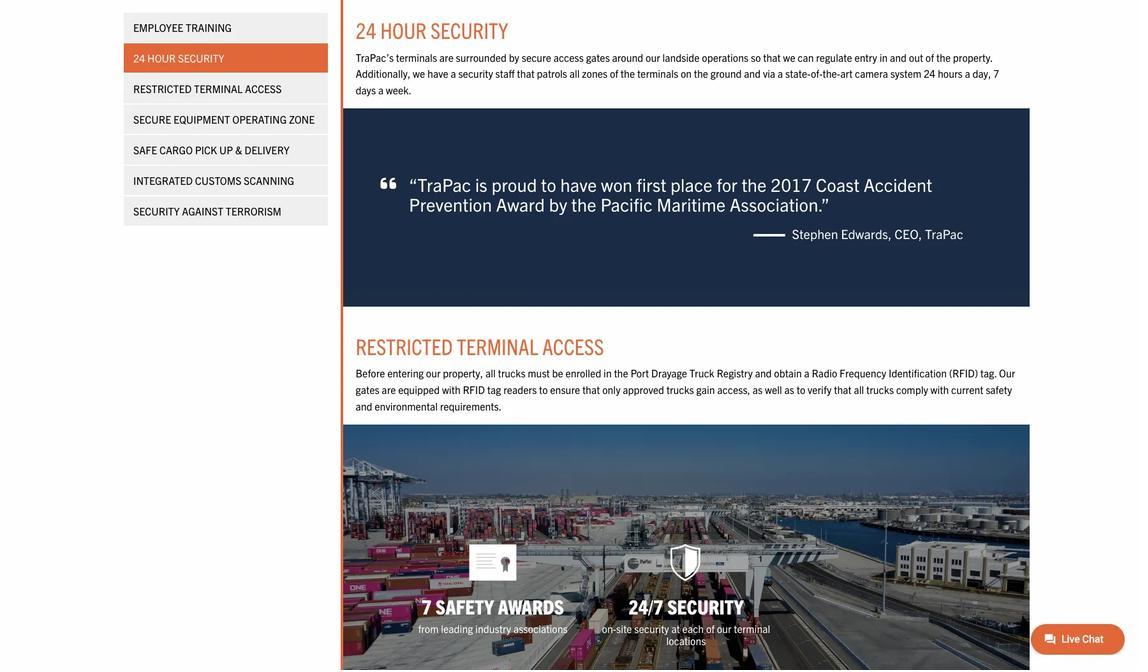 Task type: locate. For each thing, give the bounding box(es) containing it.
1 horizontal spatial of
[[706, 623, 715, 636]]

24 hour security link
[[124, 43, 328, 73]]

secure equipment operating zone link
[[124, 105, 328, 134]]

of right zones
[[610, 67, 619, 80]]

that right so
[[763, 51, 781, 64]]

2 horizontal spatial our
[[717, 623, 732, 636]]

restricted terminal access
[[133, 82, 281, 95], [356, 333, 604, 360]]

&
[[235, 144, 242, 156]]

the left port
[[614, 367, 629, 380]]

employee
[[133, 21, 183, 34]]

trucks down frequency
[[867, 384, 894, 396]]

1 vertical spatial have
[[561, 173, 597, 196]]

that
[[763, 51, 781, 64], [517, 67, 535, 80], [583, 384, 600, 396], [834, 384, 852, 396]]

security
[[431, 16, 508, 44], [178, 52, 224, 64], [133, 205, 179, 218], [668, 594, 744, 619]]

frequency
[[840, 367, 887, 380]]

have left the won
[[561, 173, 597, 196]]

1 vertical spatial hour
[[147, 52, 175, 64]]

our
[[646, 51, 660, 64], [426, 367, 441, 380], [717, 623, 732, 636]]

can
[[798, 51, 814, 64]]

1 vertical spatial in
[[604, 367, 612, 380]]

our left terminal
[[717, 623, 732, 636]]

0 vertical spatial access
[[245, 82, 281, 95]]

are left surrounded
[[440, 51, 454, 64]]

enrolled
[[566, 367, 601, 380]]

terminal
[[734, 623, 771, 636]]

as right well
[[785, 384, 795, 396]]

the up hours
[[937, 51, 951, 64]]

the-
[[823, 67, 841, 80]]

the left the won
[[572, 193, 597, 216]]

port
[[631, 367, 649, 380]]

the down around
[[621, 67, 635, 80]]

1 horizontal spatial 24
[[356, 16, 376, 44]]

2 vertical spatial of
[[706, 623, 715, 636]]

a left day,
[[965, 67, 971, 80]]

1 vertical spatial our
[[426, 367, 441, 380]]

property.
[[953, 51, 993, 64]]

1 vertical spatial gates
[[356, 384, 380, 396]]

0 horizontal spatial terminal
[[194, 82, 242, 95]]

0 horizontal spatial with
[[442, 384, 461, 396]]

by right the award
[[549, 193, 567, 216]]

hour inside 'link'
[[147, 52, 175, 64]]

0 horizontal spatial 24 hour security
[[133, 52, 224, 64]]

security down surrounded
[[459, 67, 493, 80]]

1 horizontal spatial terminal
[[457, 333, 538, 360]]

radio
[[812, 367, 838, 380]]

7
[[994, 67, 1000, 80], [422, 594, 432, 619]]

0 vertical spatial 24
[[356, 16, 376, 44]]

scanning
[[244, 174, 294, 187]]

truck
[[690, 367, 715, 380]]

integrated
[[133, 174, 193, 187]]

0 horizontal spatial in
[[604, 367, 612, 380]]

0 vertical spatial security
[[459, 67, 493, 80]]

0 horizontal spatial hour
[[147, 52, 175, 64]]

terminals left on
[[638, 67, 679, 80]]

1 horizontal spatial gates
[[586, 51, 610, 64]]

1 horizontal spatial hour
[[381, 16, 427, 44]]

have
[[428, 67, 449, 80], [561, 173, 597, 196]]

1 horizontal spatial we
[[783, 51, 796, 64]]

24 down employee
[[133, 52, 145, 64]]

are inside trapac's terminals are surrounded by secure access gates around our landside operations so that we can regulate entry in and out of the property. additionally, we have a security staff that patrols all zones of the terminals on the ground and via a state-of-the-art camera system 24 hours a day, 7 days a week.
[[440, 51, 454, 64]]

1 vertical spatial we
[[413, 67, 425, 80]]

all
[[570, 67, 580, 80], [486, 367, 496, 380], [854, 384, 864, 396]]

1 vertical spatial restricted
[[356, 333, 453, 360]]

our inside trapac's terminals are surrounded by secure access gates around our landside operations so that we can regulate entry in and out of the property. additionally, we have a security staff that patrols all zones of the terminals on the ground and via a state-of-the-art camera system 24 hours a day, 7 days a week.
[[646, 51, 660, 64]]

have inside trapac's terminals are surrounded by secure access gates around our landside operations so that we can regulate entry in and out of the property. additionally, we have a security staff that patrols all zones of the terminals on the ground and via a state-of-the-art camera system 24 hours a day, 7 days a week.
[[428, 67, 449, 80]]

operations
[[702, 51, 749, 64]]

pacific
[[601, 193, 653, 216]]

2 vertical spatial our
[[717, 623, 732, 636]]

in up 'only'
[[604, 367, 612, 380]]

trucks
[[498, 367, 526, 380], [667, 384, 694, 396], [867, 384, 894, 396]]

all down 'access'
[[570, 67, 580, 80]]

1 vertical spatial are
[[382, 384, 396, 396]]

as left well
[[753, 384, 763, 396]]

0 vertical spatial gates
[[586, 51, 610, 64]]

0 vertical spatial hour
[[381, 16, 427, 44]]

24 up the trapac's
[[356, 16, 376, 44]]

security
[[459, 67, 493, 80], [635, 623, 669, 636]]

property,
[[443, 367, 483, 380]]

0 vertical spatial 7
[[994, 67, 1000, 80]]

a right via
[[778, 67, 783, 80]]

only
[[603, 384, 621, 396]]

0 horizontal spatial 7
[[422, 594, 432, 619]]

terminal up tag
[[457, 333, 538, 360]]

7 right day,
[[994, 67, 1000, 80]]

1 horizontal spatial by
[[549, 193, 567, 216]]

and up well
[[755, 367, 772, 380]]

access
[[245, 82, 281, 95], [543, 333, 604, 360]]

with down identification
[[931, 384, 949, 396]]

won
[[601, 173, 633, 196]]

security inside 24/7 security on-site security at each of our terminal locations
[[668, 594, 744, 619]]

7 up from
[[422, 594, 432, 619]]

24
[[356, 16, 376, 44], [133, 52, 145, 64], [924, 67, 936, 80]]

trucks down drayage
[[667, 384, 694, 396]]

in
[[880, 51, 888, 64], [604, 367, 612, 380]]

0 horizontal spatial security
[[459, 67, 493, 80]]

hour up the trapac's
[[381, 16, 427, 44]]

locations
[[667, 635, 706, 648]]

our right around
[[646, 51, 660, 64]]

0 horizontal spatial are
[[382, 384, 396, 396]]

0 vertical spatial 24 hour security
[[356, 16, 508, 44]]

1 horizontal spatial 7
[[994, 67, 1000, 80]]

1 horizontal spatial as
[[785, 384, 795, 396]]

1 vertical spatial terminals
[[638, 67, 679, 80]]

1 horizontal spatial have
[[561, 173, 597, 196]]

security up each
[[668, 594, 744, 619]]

2 horizontal spatial of
[[926, 51, 934, 64]]

association."
[[730, 193, 830, 216]]

tag.
[[981, 367, 997, 380]]

0 horizontal spatial as
[[753, 384, 763, 396]]

camera
[[855, 67, 888, 80]]

by up the staff
[[509, 51, 520, 64]]

trapac's
[[356, 51, 394, 64]]

days
[[356, 83, 376, 96]]

0 vertical spatial of
[[926, 51, 934, 64]]

a down surrounded
[[451, 67, 456, 80]]

security inside 24/7 security on-site security at each of our terminal locations
[[635, 623, 669, 636]]

24 hour security up surrounded
[[356, 16, 508, 44]]

1 vertical spatial restricted terminal access
[[356, 333, 604, 360]]

1 vertical spatial 24
[[133, 52, 145, 64]]

1 vertical spatial security
[[635, 623, 669, 636]]

by inside trapac's terminals are surrounded by secure access gates around our landside operations so that we can regulate entry in and out of the property. additionally, we have a security staff that patrols all zones of the terminals on the ground and via a state-of-the-art camera system 24 hours a day, 7 days a week.
[[509, 51, 520, 64]]

0 vertical spatial by
[[509, 51, 520, 64]]

0 horizontal spatial our
[[426, 367, 441, 380]]

a left radio
[[805, 367, 810, 380]]

obtain
[[774, 367, 802, 380]]

2 horizontal spatial all
[[854, 384, 864, 396]]

1 horizontal spatial our
[[646, 51, 660, 64]]

0 horizontal spatial all
[[486, 367, 496, 380]]

1 horizontal spatial are
[[440, 51, 454, 64]]

gates down before
[[356, 384, 380, 396]]

24 left hours
[[924, 67, 936, 80]]

24 hour security down employee training
[[133, 52, 224, 64]]

of right out
[[926, 51, 934, 64]]

0 horizontal spatial restricted terminal access
[[133, 82, 281, 95]]

by
[[509, 51, 520, 64], [549, 193, 567, 216]]

1 vertical spatial terminal
[[457, 333, 538, 360]]

terminals up week.
[[396, 51, 437, 64]]

1 horizontal spatial security
[[635, 623, 669, 636]]

all up tag
[[486, 367, 496, 380]]

security down 24/7
[[635, 623, 669, 636]]

the inside before entering our property, all trucks must be enrolled in the port drayage truck registry and obtain a radio frequency identification (rfid) tag. our gates are equipped with rfid tag readers to ensure that only approved trucks gain access, as well as to verify that all trucks comply with current safety and environmental requirements.
[[614, 367, 629, 380]]

at
[[672, 623, 680, 636]]

out
[[909, 51, 924, 64]]

restricted terminal access link
[[124, 74, 328, 103]]

of right each
[[706, 623, 715, 636]]

a
[[451, 67, 456, 80], [778, 67, 783, 80], [965, 67, 971, 80], [378, 83, 384, 96], [805, 367, 810, 380]]

1 vertical spatial 24 hour security
[[133, 52, 224, 64]]

0 horizontal spatial by
[[509, 51, 520, 64]]

0 horizontal spatial have
[[428, 67, 449, 80]]

safe
[[133, 144, 157, 156]]

cargo
[[159, 144, 192, 156]]

we right additionally,
[[413, 67, 425, 80]]

place
[[671, 173, 713, 196]]

1 horizontal spatial access
[[543, 333, 604, 360]]

of-
[[811, 67, 823, 80]]

0 horizontal spatial of
[[610, 67, 619, 80]]

1 horizontal spatial in
[[880, 51, 888, 64]]

1 vertical spatial by
[[549, 193, 567, 216]]

0 vertical spatial we
[[783, 51, 796, 64]]

restricted terminal access up equipment
[[133, 82, 281, 95]]

1 vertical spatial access
[[543, 333, 604, 360]]

surrounded
[[456, 51, 507, 64]]

terminal
[[194, 82, 242, 95], [457, 333, 538, 360]]

0 vertical spatial our
[[646, 51, 660, 64]]

0 vertical spatial in
[[880, 51, 888, 64]]

to inside "trapac is proud to have won first place for the 2017 coast accident prevention award by the pacific maritime association."
[[541, 173, 556, 196]]

our up equipped
[[426, 367, 441, 380]]

maritime
[[657, 193, 726, 216]]

1 vertical spatial 7
[[422, 594, 432, 619]]

safety
[[986, 384, 1013, 396]]

awards
[[498, 594, 564, 619]]

security down the training
[[178, 52, 224, 64]]

1 horizontal spatial all
[[570, 67, 580, 80]]

7 inside trapac's terminals are surrounded by secure access gates around our landside operations so that we can regulate entry in and out of the property. additionally, we have a security staff that patrols all zones of the terminals on the ground and via a state-of-the-art camera system 24 hours a day, 7 days a week.
[[994, 67, 1000, 80]]

1 vertical spatial of
[[610, 67, 619, 80]]

0 horizontal spatial terminals
[[396, 51, 437, 64]]

in right entry
[[880, 51, 888, 64]]

0 vertical spatial all
[[570, 67, 580, 80]]

we left can
[[783, 51, 796, 64]]

hour
[[381, 16, 427, 44], [147, 52, 175, 64]]

hour down employee
[[147, 52, 175, 64]]

gates up zones
[[586, 51, 610, 64]]

2 horizontal spatial trucks
[[867, 384, 894, 396]]

pick
[[195, 144, 217, 156]]

trapac
[[925, 226, 964, 242]]

have right additionally,
[[428, 67, 449, 80]]

with down 'property,'
[[442, 384, 461, 396]]

so
[[751, 51, 761, 64]]

from
[[418, 623, 439, 636]]

trucks up readers
[[498, 367, 526, 380]]

restricted up secure
[[133, 82, 191, 95]]

1 horizontal spatial with
[[931, 384, 949, 396]]

restricted up entering
[[356, 333, 453, 360]]

1 horizontal spatial terminals
[[638, 67, 679, 80]]

gates
[[586, 51, 610, 64], [356, 384, 380, 396]]

0 horizontal spatial gates
[[356, 384, 380, 396]]

0 vertical spatial have
[[428, 67, 449, 80]]

0 vertical spatial terminals
[[396, 51, 437, 64]]

readers
[[504, 384, 537, 396]]

customs
[[195, 174, 241, 187]]

with
[[442, 384, 461, 396], [931, 384, 949, 396]]

and down so
[[744, 67, 761, 80]]

secure
[[133, 113, 171, 126]]

the right for
[[742, 173, 767, 196]]

that right verify
[[834, 384, 852, 396]]

approved
[[623, 384, 664, 396]]

0 horizontal spatial access
[[245, 82, 281, 95]]

0 vertical spatial are
[[440, 51, 454, 64]]

access up enrolled
[[543, 333, 604, 360]]

2 vertical spatial 24
[[924, 67, 936, 80]]

all down frequency
[[854, 384, 864, 396]]

0 horizontal spatial 24
[[133, 52, 145, 64]]

our
[[1000, 367, 1016, 380]]

0 horizontal spatial restricted
[[133, 82, 191, 95]]

1 horizontal spatial restricted
[[356, 333, 453, 360]]

to right proud
[[541, 173, 556, 196]]

the right on
[[694, 67, 709, 80]]

0 vertical spatial restricted
[[133, 82, 191, 95]]

are down entering
[[382, 384, 396, 396]]

restricted terminal access up 'property,'
[[356, 333, 604, 360]]

7 safety awards from leading industry associations
[[418, 594, 568, 636]]

2 horizontal spatial 24
[[924, 67, 936, 80]]

0 vertical spatial restricted terminal access
[[133, 82, 281, 95]]

terminal up secure equipment operating zone
[[194, 82, 242, 95]]

access up operating
[[245, 82, 281, 95]]



Task type: vqa. For each thing, say whether or not it's contained in the screenshot.
IMPROVE
no



Task type: describe. For each thing, give the bounding box(es) containing it.
(rfid)
[[950, 367, 979, 380]]

current
[[952, 384, 984, 396]]

stephen edwards, ceo, trapac
[[792, 226, 964, 242]]

secure
[[522, 51, 551, 64]]

regulate
[[817, 51, 853, 64]]

on-
[[602, 623, 617, 636]]

system
[[891, 67, 922, 80]]

equipped
[[398, 384, 440, 396]]

"trapac
[[409, 173, 471, 196]]

0 vertical spatial terminal
[[194, 82, 242, 95]]

up
[[219, 144, 233, 156]]

access,
[[718, 384, 751, 396]]

have inside "trapac is proud to have won first place for the 2017 coast accident prevention award by the pacific maritime association."
[[561, 173, 597, 196]]

security inside 'link'
[[178, 52, 224, 64]]

1 vertical spatial all
[[486, 367, 496, 380]]

1 as from the left
[[753, 384, 763, 396]]

before entering our property, all trucks must be enrolled in the port drayage truck registry and obtain a radio frequency identification (rfid) tag. our gates are equipped with rfid tag readers to ensure that only approved trucks gain access, as well as to verify that all trucks comply with current safety and environmental requirements.
[[356, 367, 1016, 413]]

gates inside before entering our property, all trucks must be enrolled in the port drayage truck registry and obtain a radio frequency identification (rfid) tag. our gates are equipped with rfid tag readers to ensure that only approved trucks gain access, as well as to verify that all trucks comply with current safety and environmental requirements.
[[356, 384, 380, 396]]

before
[[356, 367, 385, 380]]

rfid
[[463, 384, 485, 396]]

drayage
[[652, 367, 687, 380]]

security inside trapac's terminals are surrounded by secure access gates around our landside operations so that we can regulate entry in and out of the property. additionally, we have a security staff that patrols all zones of the terminals on the ground and via a state-of-the-art camera system 24 hours a day, 7 days a week.
[[459, 67, 493, 80]]

ceo,
[[895, 226, 923, 242]]

security down integrated
[[133, 205, 179, 218]]

safety
[[436, 594, 494, 619]]

gain
[[697, 384, 715, 396]]

hours
[[938, 67, 963, 80]]

associations
[[514, 623, 568, 636]]

entry
[[855, 51, 878, 64]]

ensure
[[550, 384, 580, 396]]

secure equipment operating zone
[[133, 113, 315, 126]]

and left out
[[890, 51, 907, 64]]

operating
[[232, 113, 286, 126]]

patrols
[[537, 67, 567, 80]]

accident
[[864, 173, 933, 196]]

zones
[[582, 67, 608, 80]]

delivery
[[244, 144, 289, 156]]

around
[[612, 51, 644, 64]]

terrorism
[[225, 205, 281, 218]]

solid image
[[381, 175, 396, 193]]

comply
[[897, 384, 929, 396]]

tag
[[488, 384, 501, 396]]

proud
[[492, 173, 537, 196]]

a right days
[[378, 83, 384, 96]]

zone
[[289, 113, 315, 126]]

for
[[717, 173, 738, 196]]

equipment
[[173, 113, 230, 126]]

via
[[763, 67, 776, 80]]

are inside before entering our property, all trucks must be enrolled in the port drayage truck registry and obtain a radio frequency identification (rfid) tag. our gates are equipped with rfid tag readers to ensure that only approved trucks gain access, as well as to verify that all trucks comply with current safety and environmental requirements.
[[382, 384, 396, 396]]

all inside trapac's terminals are surrounded by secure access gates around our landside operations so that we can regulate entry in and out of the property. additionally, we have a security staff that patrols all zones of the terminals on the ground and via a state-of-the-art camera system 24 hours a day, 7 days a week.
[[570, 67, 580, 80]]

7 inside 7 safety awards from leading industry associations
[[422, 594, 432, 619]]

stephen
[[792, 226, 838, 242]]

24 hour security inside 'link'
[[133, 52, 224, 64]]

award
[[496, 193, 545, 216]]

1 with from the left
[[442, 384, 461, 396]]

week.
[[386, 83, 412, 96]]

2 as from the left
[[785, 384, 795, 396]]

1 horizontal spatial trucks
[[667, 384, 694, 396]]

ground
[[711, 67, 742, 80]]

by inside "trapac is proud to have won first place for the 2017 coast accident prevention award by the pacific maritime association."
[[549, 193, 567, 216]]

employee training link
[[124, 13, 328, 42]]

0 horizontal spatial trucks
[[498, 367, 526, 380]]

training
[[185, 21, 231, 34]]

prevention
[[409, 193, 492, 216]]

edwards,
[[841, 226, 892, 242]]

each
[[683, 623, 704, 636]]

entering
[[388, 367, 424, 380]]

in inside trapac's terminals are surrounded by secure access gates around our landside operations so that we can regulate entry in and out of the property. additionally, we have a security staff that patrols all zones of the terminals on the ground and via a state-of-the-art camera system 24 hours a day, 7 days a week.
[[880, 51, 888, 64]]

gates inside trapac's terminals are surrounded by secure access gates around our landside operations so that we can regulate entry in and out of the property. additionally, we have a security staff that patrols all zones of the terminals on the ground and via a state-of-the-art camera system 24 hours a day, 7 days a week.
[[586, 51, 610, 64]]

integrated customs scanning link
[[124, 166, 328, 195]]

to down 'must'
[[539, 384, 548, 396]]

24/7
[[629, 594, 664, 619]]

environmental
[[375, 400, 438, 413]]

to left verify
[[797, 384, 806, 396]]

0 horizontal spatial we
[[413, 67, 425, 80]]

of inside 24/7 security on-site security at each of our terminal locations
[[706, 623, 715, 636]]

registry
[[717, 367, 753, 380]]

that down secure at the left top
[[517, 67, 535, 80]]

safe cargo pick up & delivery link
[[124, 135, 328, 165]]

state-
[[786, 67, 811, 80]]

security up surrounded
[[431, 16, 508, 44]]

24/7 security on-site security at each of our terminal locations
[[602, 594, 771, 648]]

staff
[[496, 67, 515, 80]]

well
[[765, 384, 782, 396]]

landside
[[663, 51, 700, 64]]

1 horizontal spatial 24 hour security
[[356, 16, 508, 44]]

our inside 24/7 security on-site security at each of our terminal locations
[[717, 623, 732, 636]]

"trapac is proud to have won first place for the 2017 coast accident prevention award by the pacific maritime association."
[[409, 173, 933, 216]]

that down enrolled
[[583, 384, 600, 396]]

safe cargo pick up & delivery
[[133, 144, 289, 156]]

1 horizontal spatial restricted terminal access
[[356, 333, 604, 360]]

access
[[554, 51, 584, 64]]

security against terrorism link
[[124, 197, 328, 226]]

24 inside 'link'
[[133, 52, 145, 64]]

2 with from the left
[[931, 384, 949, 396]]

must
[[528, 367, 550, 380]]

and down before
[[356, 400, 372, 413]]

2017
[[771, 173, 812, 196]]

a inside before entering our property, all trucks must be enrolled in the port drayage truck registry and obtain a radio frequency identification (rfid) tag. our gates are equipped with rfid tag readers to ensure that only approved trucks gain access, as well as to verify that all trucks comply with current safety and environmental requirements.
[[805, 367, 810, 380]]

art
[[841, 67, 853, 80]]

24 inside trapac's terminals are surrounded by secure access gates around our landside operations so that we can regulate entry in and out of the property. additionally, we have a security staff that patrols all zones of the terminals on the ground and via a state-of-the-art camera system 24 hours a day, 7 days a week.
[[924, 67, 936, 80]]

on
[[681, 67, 692, 80]]

in inside before entering our property, all trucks must be enrolled in the port drayage truck registry and obtain a radio frequency identification (rfid) tag. our gates are equipped with rfid tag readers to ensure that only approved trucks gain access, as well as to verify that all trucks comply with current safety and environmental requirements.
[[604, 367, 612, 380]]

identification
[[889, 367, 947, 380]]

security against terrorism
[[133, 205, 281, 218]]

site
[[617, 623, 632, 636]]

be
[[552, 367, 563, 380]]

against
[[182, 205, 223, 218]]

coast
[[816, 173, 860, 196]]

2 vertical spatial all
[[854, 384, 864, 396]]

our inside before entering our property, all trucks must be enrolled in the port drayage truck registry and obtain a radio frequency identification (rfid) tag. our gates are equipped with rfid tag readers to ensure that only approved trucks gain access, as well as to verify that all trucks comply with current safety and environmental requirements.
[[426, 367, 441, 380]]



